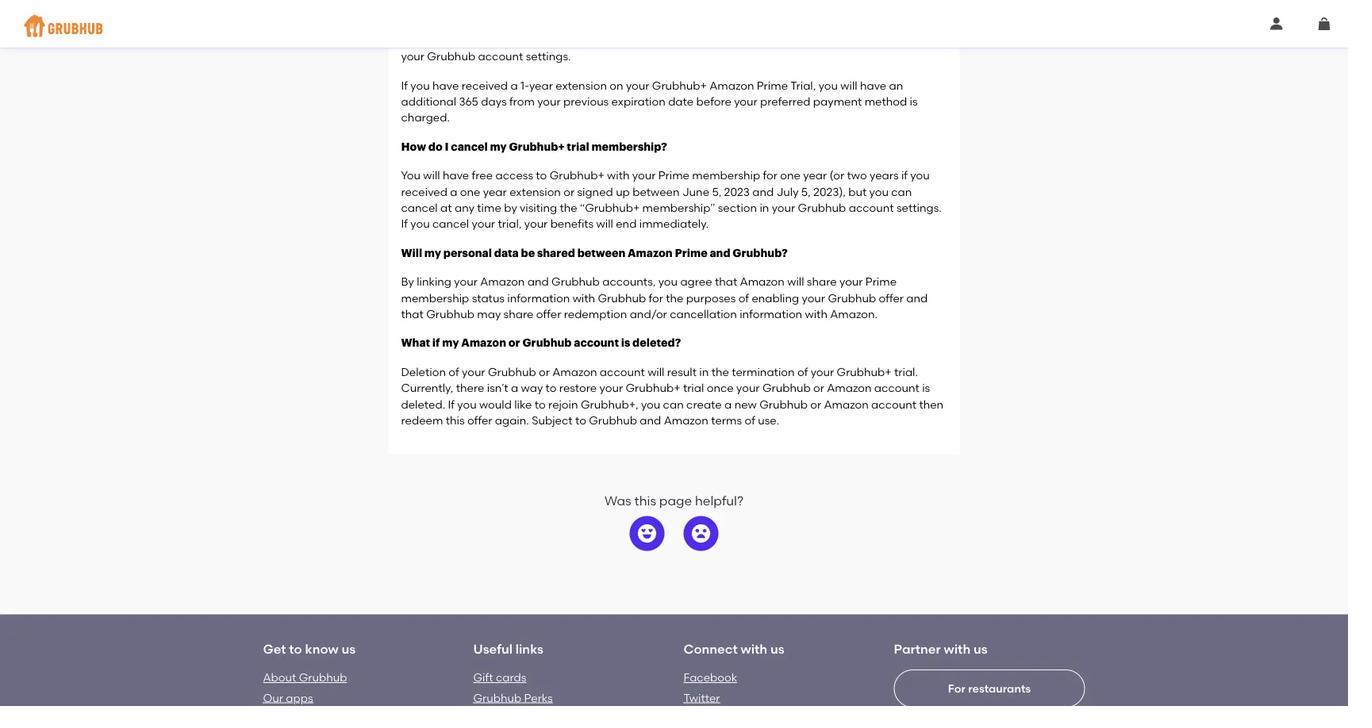 Task type: describe. For each thing, give the bounding box(es) containing it.
you right years
[[911, 169, 930, 182]]

amazon inside if you have received a 1-year extension on your grubhub+ amazon prime trial, you will have an additional 365 days from your previous expiration date before your preferred payment method is charged.
[[710, 79, 754, 92]]

or inside you will have free access to grubhub+ with your prime membership for one year (or two years if you received a one year extension or signed up between june 5, 2023 and july 5, 2023), but you can cancel at any time by visiting the "grubhub+ membership" section in your grubhub account settings. if you cancel your trial, your benefits will end immediately.
[[564, 185, 575, 198]]

by
[[401, 275, 414, 289]]

method inside after your free  trial of grubhub+ ends, grubhub will charge the payment method associated with your grubhub account on a monthly basis at the then-current rate (currently $9.99/month). you can cancel any time by contacting
[[790, 1, 832, 15]]

extension inside if you have received a 1-year extension on your grubhub+ amazon prime trial, you will have an additional 365 days from your previous expiration date before your preferred payment method is charged.
[[556, 79, 607, 92]]

july
[[777, 185, 799, 198]]

then-
[[638, 17, 667, 31]]

facebook
[[684, 671, 738, 685]]

was this page helpful?
[[605, 493, 744, 509]]

1 horizontal spatial this
[[635, 493, 656, 509]]

1 horizontal spatial one
[[780, 169, 801, 182]]

you up the will
[[411, 217, 430, 231]]

payment inside after your free  trial of grubhub+ ends, grubhub will charge the payment method associated with your grubhub account on a monthly basis at the then-current rate (currently $9.99/month). you can cancel any time by contacting
[[738, 1, 787, 15]]

days
[[481, 95, 507, 108]]

expiration
[[612, 95, 666, 108]]

this inside deletion of your grubhub or amazon account will result in the termination of your grubhub+ trial. currently, there isn't a way to restore your grubhub+ trial once your grubhub or amazon account is deleted. if you would like to rejoin grubhub+, you can create a new grubhub or amazon account then redeem this offer again. subject to grubhub and amazon terms of use.
[[446, 414, 465, 427]]

0 horizontal spatial between
[[578, 247, 626, 259]]

1 vertical spatial my
[[425, 247, 441, 259]]

grubhub perks link
[[473, 691, 553, 705]]

on inside if you have received a 1-year extension on your grubhub+ amazon prime trial, you will have an additional 365 days from your previous expiration date before your preferred payment method is charged.
[[610, 79, 624, 92]]

to inside you will have free access to grubhub+ with your prime membership for one year (or two years if you received a one year extension or signed up between june 5, 2023 and july 5, 2023), but you can cancel at any time by visiting the "grubhub+ membership" section in your grubhub account settings. if you cancel your trial, your benefits will end immediately.
[[536, 169, 547, 182]]

the inside by linking your amazon and grubhub accounts, you agree that amazon will share your prime membership status information with grubhub for the purposes of enabling your grubhub offer and that grubhub may share offer redemption and/or cancellation information with amazon.
[[666, 291, 684, 305]]

your right termination
[[811, 365, 834, 379]]

1 vertical spatial is
[[621, 338, 630, 349]]

useful
[[473, 641, 513, 657]]

grubhub+ up access
[[509, 141, 565, 152]]

1 us from the left
[[342, 641, 356, 657]]

prime up agree
[[675, 247, 708, 259]]

1 vertical spatial information
[[740, 307, 803, 321]]

can inside after your free  trial of grubhub+ ends, grubhub will charge the payment method associated with your grubhub account on a monthly basis at the then-current rate (currently $9.99/month). you can cancel any time by contacting
[[886, 17, 907, 31]]

your up expiration
[[626, 79, 650, 92]]

signed
[[577, 185, 613, 198]]

gift
[[473, 671, 493, 685]]

received inside you will have free access to grubhub+ with your prime membership for one year (or two years if you received a one year extension or signed up between june 5, 2023 and july 5, 2023), but you can cancel at any time by visiting the "grubhub+ membership" section in your grubhub account settings. if you cancel your trial, your benefits will end immediately.
[[401, 185, 448, 198]]

2 small image from the left
[[1318, 17, 1331, 30]]

and up trial.
[[907, 291, 928, 305]]

your right the "trial,"
[[524, 217, 548, 231]]

gift cards link
[[473, 671, 527, 685]]

subject
[[532, 414, 573, 427]]

how do i cancel my grubhub+ trial membership?
[[401, 141, 668, 152]]

to right the like
[[535, 398, 546, 411]]

connect
[[684, 641, 738, 657]]

section inside you will have free access to grubhub+ with your prime membership for one year (or two years if you received a one year extension or signed up between june 5, 2023 and july 5, 2023), but you can cancel at any time by visiting the "grubhub+ membership" section in your grubhub account settings. if you cancel your trial, your benefits will end immediately.
[[718, 201, 757, 214]]

grubhub inside the or visiting the "grubhub+ membership" section in your grubhub account settings.
[[427, 50, 476, 63]]

currently,
[[401, 381, 453, 395]]

by linking your amazon and grubhub accounts, you agree that amazon will share your prime membership status information with grubhub for the purposes of enabling your grubhub offer and that grubhub may share offer redemption and/or cancellation information with amazon.
[[401, 275, 928, 321]]

(or
[[830, 169, 845, 182]]

your inside the or visiting the "grubhub+ membership" section in your grubhub account settings.
[[401, 50, 425, 63]]

rate
[[709, 17, 731, 31]]

the left then-
[[617, 17, 635, 31]]

2023),
[[814, 185, 846, 198]]

grubhub down termination
[[763, 381, 811, 395]]

contacting
[[466, 34, 526, 47]]

status
[[472, 291, 505, 305]]

0 horizontal spatial information
[[507, 291, 570, 305]]

the up 'rate'
[[718, 1, 736, 15]]

linking
[[417, 275, 452, 289]]

monthly
[[526, 17, 570, 31]]

if you have received a 1-year extension on your grubhub+ amazon prime trial, you will have an additional 365 days from your previous expiration date before your preferred payment method is charged.
[[401, 79, 918, 124]]

grubhub+ left trial.
[[837, 365, 892, 379]]

to down rejoin
[[575, 414, 586, 427]]

have for additional
[[433, 79, 459, 92]]

page
[[659, 493, 692, 509]]

restore
[[559, 381, 597, 395]]

for restaurants link
[[894, 670, 1085, 706]]

of right termination
[[798, 365, 808, 379]]

will inside by linking your amazon and grubhub accounts, you agree that amazon will share your prime membership status information with grubhub for the purposes of enabling your grubhub offer and that grubhub may share offer redemption and/or cancellation information with amazon.
[[788, 275, 804, 289]]

grubhub?
[[733, 247, 788, 259]]

preferred
[[760, 95, 811, 108]]

grubhub down accounts,
[[598, 291, 646, 305]]

data
[[494, 247, 519, 259]]

your right enabling
[[802, 291, 826, 305]]

trial.
[[895, 365, 918, 379]]

years
[[870, 169, 899, 182]]

grubhub+,
[[581, 398, 639, 411]]

grubhub inside about grubhub our apps
[[299, 671, 347, 685]]

if inside you will have free access to grubhub+ with your prime membership for one year (or two years if you received a one year extension or signed up between june 5, 2023 and july 5, 2023), but you can cancel at any time by visiting the "grubhub+ membership" section in your grubhub account settings. if you cancel your trial, your benefits will end immediately.
[[902, 169, 908, 182]]

at inside after your free  trial of grubhub+ ends, grubhub will charge the payment method associated with your grubhub account on a monthly basis at the then-current rate (currently $9.99/month). you can cancel any time by contacting
[[603, 17, 615, 31]]

use.
[[758, 414, 780, 427]]

your up there
[[462, 365, 485, 379]]

with inside you will have free access to grubhub+ with your prime membership for one year (or two years if you received a one year extension or signed up between june 5, 2023 and july 5, 2023), but you can cancel at any time by visiting the "grubhub+ membership" section in your grubhub account settings. if you cancel your trial, your benefits will end immediately.
[[607, 169, 630, 182]]

or visiting the "grubhub+ membership" section in your grubhub account settings.
[[401, 34, 941, 63]]

2 5, from the left
[[802, 185, 811, 198]]

purposes
[[686, 291, 736, 305]]

is inside if you have received a 1-year extension on your grubhub+ amazon prime trial, you will have an additional 365 days from your previous expiration date before your preferred payment method is charged.
[[910, 95, 918, 108]]

if inside you will have free access to grubhub+ with your prime membership for one year (or two years if you received a one year extension or signed up between june 5, 2023 and july 5, 2023), but you can cancel at any time by visiting the "grubhub+ membership" section in your grubhub account settings. if you cancel your trial, your benefits will end immediately.
[[401, 217, 408, 231]]

links
[[516, 641, 544, 657]]

1-
[[521, 79, 529, 92]]

free inside you will have free access to grubhub+ with your prime membership for one year (or two years if you received a one year extension or signed up between june 5, 2023 and july 5, 2023), but you can cancel at any time by visiting the "grubhub+ membership" section in your grubhub account settings. if you cancel your trial, your benefits will end immediately.
[[472, 169, 493, 182]]

shared
[[537, 247, 575, 259]]

ends,
[[575, 1, 604, 15]]

visiting inside the or visiting the "grubhub+ membership" section in your grubhub account settings.
[[691, 34, 728, 47]]

deletion
[[401, 365, 446, 379]]

settings. inside the or visiting the "grubhub+ membership" section in your grubhub account settings.
[[526, 50, 571, 63]]

our apps link
[[263, 691, 313, 705]]

visiting inside you will have free access to grubhub+ with your prime membership for one year (or two years if you received a one year extension or signed up between june 5, 2023 and july 5, 2023), but you can cancel at any time by visiting the "grubhub+ membership" section in your grubhub account settings. if you cancel your trial, your benefits will end immediately.
[[520, 201, 557, 214]]

partner
[[894, 641, 941, 657]]

the inside the or visiting the "grubhub+ membership" section in your grubhub account settings.
[[731, 34, 749, 47]]

access
[[496, 169, 533, 182]]

0 horizontal spatial year
[[483, 185, 507, 198]]

2023
[[724, 185, 750, 198]]

will inside if you have received a 1-year extension on your grubhub+ amazon prime trial, you will have an additional 365 days from your previous expiration date before your preferred payment method is charged.
[[841, 79, 858, 92]]

deleted.
[[401, 398, 445, 411]]

with up redemption
[[573, 291, 595, 305]]

you down there
[[457, 398, 477, 411]]

grubhub+ down result
[[626, 381, 681, 395]]

your up status
[[454, 275, 478, 289]]

a inside after your free  trial of grubhub+ ends, grubhub will charge the payment method associated with your grubhub account on a monthly basis at the then-current rate (currently $9.99/month). you can cancel any time by contacting
[[516, 17, 524, 31]]

prime inside you will have free access to grubhub+ with your prime membership for one year (or two years if you received a one year extension or signed up between june 5, 2023 and july 5, 2023), but you can cancel at any time by visiting the "grubhub+ membership" section in your grubhub account settings. if you cancel your trial, your benefits will end immediately.
[[659, 169, 690, 182]]

date
[[668, 95, 694, 108]]

grubhub down the after
[[401, 17, 449, 31]]

us for partner with us
[[974, 641, 988, 657]]

get
[[263, 641, 286, 657]]

previous
[[564, 95, 609, 108]]

deletion of your grubhub or amazon account will result in the termination of your grubhub+ trial. currently, there isn't a way to restore your grubhub+ trial once your grubhub or amazon account is deleted. if you would like to rejoin grubhub+, you can create a new grubhub or amazon account then redeem this offer again. subject to grubhub and amazon terms of use.
[[401, 365, 944, 427]]

how
[[401, 141, 426, 152]]

redemption
[[564, 307, 627, 321]]

facebook link
[[684, 671, 738, 685]]

1 horizontal spatial that
[[715, 275, 738, 289]]

your right the after
[[431, 1, 454, 15]]

you up additional at left
[[411, 79, 430, 92]]

support
[[633, 34, 675, 47]]

any inside you will have free access to grubhub+ with your prime membership for one year (or two years if you received a one year extension or signed up between june 5, 2023 and july 5, 2023), but you can cancel at any time by visiting the "grubhub+ membership" section in your grubhub account settings. if you cancel your trial, your benefits will end immediately.
[[455, 201, 475, 214]]

your up amazon.
[[840, 275, 863, 289]]

"grubhub+ inside you will have free access to grubhub+ with your prime membership for one year (or two years if you received a one year extension or signed up between june 5, 2023 and july 5, 2023), but you can cancel at any time by visiting the "grubhub+ membership" section in your grubhub account settings. if you cancel your trial, your benefits will end immediately.
[[580, 201, 640, 214]]

1 horizontal spatial trial
[[567, 141, 589, 152]]

0 horizontal spatial share
[[504, 307, 534, 321]]

0 vertical spatial my
[[490, 141, 507, 152]]

of inside after your free  trial of grubhub+ ends, grubhub will charge the payment method associated with your grubhub account on a monthly basis at the then-current rate (currently $9.99/month). you can cancel any time by contacting
[[504, 1, 515, 15]]

connect with us
[[684, 641, 785, 657]]

have for you
[[443, 169, 469, 182]]

grubhub up way
[[523, 338, 572, 349]]

grubhub customer support link
[[528, 34, 675, 47]]

settings. inside you will have free access to grubhub+ with your prime membership for one year (or two years if you received a one year extension or signed up between june 5, 2023 and july 5, 2023), but you can cancel at any time by visiting the "grubhub+ membership" section in your grubhub account settings. if you cancel your trial, your benefits will end immediately.
[[897, 201, 942, 214]]

(currently
[[734, 17, 785, 31]]

2 horizontal spatial year
[[803, 169, 827, 182]]

to right get
[[289, 641, 302, 657]]

after your free  trial of grubhub+ ends, grubhub will charge the payment method associated with your grubhub account on a monthly basis at the then-current rate (currently $9.99/month). you can cancel any time by contacting
[[401, 1, 946, 47]]

will inside deletion of your grubhub or amazon account will result in the termination of your grubhub+ trial. currently, there isn't a way to restore your grubhub+ trial once your grubhub or amazon account is deleted. if you would like to rejoin grubhub+, you can create a new grubhub or amazon account then redeem this offer again. subject to grubhub and amazon terms of use.
[[648, 365, 665, 379]]

helpful?
[[695, 493, 744, 509]]

what if my amazon or grubhub account is deleted?
[[401, 338, 681, 349]]

grubhub inside gift cards grubhub perks
[[473, 691, 522, 705]]

you down years
[[870, 185, 889, 198]]

you inside by linking your amazon and grubhub accounts, you agree that amazon will share your prime membership status information with grubhub for the purposes of enabling your grubhub offer and that grubhub may share offer redemption and/or cancellation information with amazon.
[[659, 275, 678, 289]]

immediately.
[[640, 217, 709, 231]]

get to know us
[[263, 641, 356, 657]]

for inside you will have free access to grubhub+ with your prime membership for one year (or two years if you received a one year extension or signed up between june 5, 2023 and july 5, 2023), but you can cancel at any time by visiting the "grubhub+ membership" section in your grubhub account settings. if you cancel your trial, your benefits will end immediately.
[[763, 169, 778, 182]]

grubhub logo image
[[24, 10, 103, 42]]

in inside deletion of your grubhub or amazon account will result in the termination of your grubhub+ trial. currently, there isn't a way to restore your grubhub+ trial once your grubhub or amazon account is deleted. if you would like to rejoin grubhub+, you can create a new grubhub or amazon account then redeem this offer again. subject to grubhub and amazon terms of use.
[[700, 365, 709, 379]]

will
[[401, 247, 422, 259]]

1 vertical spatial that
[[401, 307, 424, 321]]

$9.99/month).
[[788, 17, 861, 31]]

you right grubhub+,
[[641, 398, 661, 411]]

about grubhub link
[[263, 671, 347, 685]]

grubhub inside you will have free access to grubhub+ with your prime membership for one year (or two years if you received a one year extension or signed up between june 5, 2023 and july 5, 2023), but you can cancel at any time by visiting the "grubhub+ membership" section in your grubhub account settings. if you cancel your trial, your benefits will end immediately.
[[798, 201, 846, 214]]

you will have free access to grubhub+ with your prime membership for one year (or two years if you received a one year extension or signed up between june 5, 2023 and july 5, 2023), but you can cancel at any time by visiting the "grubhub+ membership" section in your grubhub account settings. if you cancel your trial, your benefits will end immediately.
[[401, 169, 942, 231]]

if inside if you have received a 1-year extension on your grubhub+ amazon prime trial, you will have an additional 365 days from your previous expiration date before your preferred payment method is charged.
[[401, 79, 408, 92]]

facebook twitter
[[684, 671, 738, 705]]

365
[[459, 95, 479, 108]]

from
[[510, 95, 535, 108]]

like
[[514, 398, 532, 411]]

will down do
[[423, 169, 440, 182]]

with left amazon.
[[805, 307, 828, 321]]

on inside after your free  trial of grubhub+ ends, grubhub will charge the payment method associated with your grubhub account on a monthly basis at the then-current rate (currently $9.99/month). you can cancel any time by contacting
[[500, 17, 514, 31]]

before
[[697, 95, 732, 108]]

cancellation
[[670, 307, 737, 321]]

isn't
[[487, 381, 509, 395]]

about
[[263, 671, 296, 685]]

result
[[667, 365, 697, 379]]

grubhub up amazon.
[[828, 291, 876, 305]]

two
[[847, 169, 867, 182]]

0 horizontal spatial if
[[432, 338, 440, 349]]

your left the "trial,"
[[472, 217, 495, 231]]

of up there
[[449, 365, 459, 379]]

a inside if you have received a 1-year extension on your grubhub+ amazon prime trial, you will have an additional 365 days from your previous expiration date before your preferred payment method is charged.
[[511, 79, 518, 92]]

time inside you will have free access to grubhub+ with your prime membership for one year (or two years if you received a one year extension or signed up between june 5, 2023 and july 5, 2023), but you can cancel at any time by visiting the "grubhub+ membership" section in your grubhub account settings. if you cancel your trial, your benefits will end immediately.
[[477, 201, 502, 214]]

2 vertical spatial my
[[442, 338, 459, 349]]

and down be at the left
[[528, 275, 549, 289]]

a up terms
[[725, 398, 732, 411]]

grubhub up "isn't"
[[488, 365, 536, 379]]

cards
[[496, 671, 527, 685]]

grubhub up then-
[[606, 1, 654, 15]]

membership" inside the or visiting the "grubhub+ membership" section in your grubhub account settings.
[[814, 34, 887, 47]]



Task type: locate. For each thing, give the bounding box(es) containing it.
the inside you will have free access to grubhub+ with your prime membership for one year (or two years if you received a one year extension or signed up between june 5, 2023 and july 5, 2023), but you can cancel at any time by visiting the "grubhub+ membership" section in your grubhub account settings. if you cancel your trial, your benefits will end immediately.
[[560, 201, 578, 214]]

on
[[500, 17, 514, 31], [610, 79, 624, 92]]

at
[[603, 17, 615, 31], [441, 201, 452, 214]]

can down associated
[[886, 17, 907, 31]]

of
[[504, 1, 515, 15], [739, 291, 749, 305], [449, 365, 459, 379], [798, 365, 808, 379], [745, 414, 756, 427]]

offer down would
[[467, 414, 493, 427]]

offer inside deletion of your grubhub or amazon account will result in the termination of your grubhub+ trial. currently, there isn't a way to restore your grubhub+ trial once your grubhub or amazon account is deleted. if you would like to rejoin grubhub+, you can create a new grubhub or amazon account then redeem this offer again. subject to grubhub and amazon terms of use.
[[467, 414, 493, 427]]

year inside if you have received a 1-year extension on your grubhub+ amazon prime trial, you will have an additional 365 days from your previous expiration date before your preferred payment method is charged.
[[529, 79, 553, 92]]

do
[[428, 141, 443, 152]]

twitter link
[[684, 691, 720, 705]]

grubhub down grubhub+,
[[589, 414, 637, 427]]

"grubhub+ down (currently
[[751, 34, 811, 47]]

at up customer
[[603, 17, 615, 31]]

0 vertical spatial trial
[[480, 1, 501, 15]]

1 vertical spatial trial
[[567, 141, 589, 152]]

grubhub+ inside after your free  trial of grubhub+ ends, grubhub will charge the payment method associated with your grubhub account on a monthly basis at the then-current rate (currently $9.99/month). you can cancel any time by contacting
[[517, 1, 572, 15]]

0 horizontal spatial you
[[401, 169, 421, 182]]

0 vertical spatial membership
[[692, 169, 761, 182]]

1 vertical spatial offer
[[536, 307, 561, 321]]

account inside the or visiting the "grubhub+ membership" section in your grubhub account settings.
[[478, 50, 523, 63]]

will left end
[[597, 217, 613, 231]]

between right up
[[633, 185, 680, 198]]

end
[[616, 217, 637, 231]]

a left monthly
[[516, 17, 524, 31]]

you right trial, on the right
[[819, 79, 838, 92]]

with up for
[[944, 641, 971, 657]]

visiting up the "trial,"
[[520, 201, 557, 214]]

us
[[342, 641, 356, 657], [771, 641, 785, 657], [974, 641, 988, 657]]

0 horizontal spatial membership
[[401, 291, 469, 305]]

membership down 'linking'
[[401, 291, 469, 305]]

1 horizontal spatial settings.
[[897, 201, 942, 214]]

will inside after your free  trial of grubhub+ ends, grubhub will charge the payment method associated with your grubhub account on a monthly basis at the then-current rate (currently $9.99/month). you can cancel any time by contacting
[[657, 1, 674, 15]]

can left 'create'
[[663, 398, 684, 411]]

the inside deletion of your grubhub or amazon account will result in the termination of your grubhub+ trial. currently, there isn't a way to restore your grubhub+ trial once your grubhub or amazon account is deleted. if you would like to rejoin grubhub+, you can create a new grubhub or amazon account then redeem this offer again. subject to grubhub and amazon terms of use.
[[712, 365, 729, 379]]

1 horizontal spatial share
[[807, 275, 837, 289]]

1 horizontal spatial method
[[865, 95, 907, 108]]

way
[[521, 381, 543, 395]]

0 horizontal spatial method
[[790, 1, 832, 15]]

for inside by linking your amazon and grubhub accounts, you agree that amazon will share your prime membership status information with grubhub for the purposes of enabling your grubhub offer and that grubhub may share offer redemption and/or cancellation information with amazon.
[[649, 291, 663, 305]]

1 vertical spatial year
[[803, 169, 827, 182]]

but
[[849, 185, 867, 198]]

have down i
[[443, 169, 469, 182]]

0 vertical spatial by
[[451, 34, 464, 47]]

to right way
[[546, 381, 557, 395]]

0 horizontal spatial section
[[718, 201, 757, 214]]

know
[[305, 641, 339, 657]]

prime up amazon.
[[866, 275, 897, 289]]

partner with us
[[894, 641, 988, 657]]

2 horizontal spatial us
[[974, 641, 988, 657]]

one
[[780, 169, 801, 182], [460, 185, 481, 198]]

settings. down years
[[897, 201, 942, 214]]

membership inside by linking your amazon and grubhub accounts, you agree that amazon will share your prime membership status information with grubhub for the purposes of enabling your grubhub offer and that grubhub may share offer redemption and/or cancellation information with amazon.
[[401, 291, 469, 305]]

grubhub down contacting
[[427, 50, 476, 63]]

2 vertical spatial year
[[483, 185, 507, 198]]

with inside after your free  trial of grubhub+ ends, grubhub will charge the payment method associated with your grubhub account on a monthly basis at the then-current rate (currently $9.99/month). you can cancel any time by contacting
[[897, 1, 920, 15]]

of left enabling
[[739, 291, 749, 305]]

us for connect with us
[[771, 641, 785, 657]]

1 vertical spatial if
[[432, 338, 440, 349]]

create
[[687, 398, 722, 411]]

method inside if you have received a 1-year extension on your grubhub+ amazon prime trial, you will have an additional 365 days from your previous expiration date before your preferred payment method is charged.
[[865, 95, 907, 108]]

can down years
[[892, 185, 912, 198]]

0 vertical spatial if
[[902, 169, 908, 182]]

agree
[[681, 275, 712, 289]]

1 horizontal spatial information
[[740, 307, 803, 321]]

benefits
[[551, 217, 594, 231]]

you inside you will have free access to grubhub+ with your prime membership for one year (or two years if you received a one year extension or signed up between june 5, 2023 and july 5, 2023), but you can cancel at any time by visiting the "grubhub+ membership" section in your grubhub account settings. if you cancel your trial, your benefits will end immediately.
[[401, 169, 421, 182]]

current
[[667, 17, 706, 31]]

0 vertical spatial time
[[424, 34, 448, 47]]

small image
[[1271, 17, 1283, 30], [1318, 17, 1331, 30]]

amazon
[[710, 79, 754, 92], [628, 247, 673, 259], [480, 275, 525, 289], [740, 275, 785, 289], [461, 338, 506, 349], [553, 365, 597, 379], [827, 381, 872, 395], [824, 398, 869, 411], [664, 414, 709, 427]]

or
[[677, 34, 689, 47], [564, 185, 575, 198], [509, 338, 520, 349], [539, 365, 550, 379], [814, 381, 825, 395], [811, 398, 822, 411]]

section down "2023"
[[718, 201, 757, 214]]

the up "benefits"
[[560, 201, 578, 214]]

1 horizontal spatial on
[[610, 79, 624, 92]]

by left contacting
[[451, 34, 464, 47]]

1 horizontal spatial us
[[771, 641, 785, 657]]

2 horizontal spatial offer
[[879, 291, 904, 305]]

you
[[864, 17, 883, 31], [401, 169, 421, 182]]

can inside you will have free access to grubhub+ with your prime membership for one year (or two years if you received a one year extension or signed up between june 5, 2023 and july 5, 2023), but you can cancel at any time by visiting the "grubhub+ membership" section in your grubhub account settings. if you cancel your trial, your benefits will end immediately.
[[892, 185, 912, 198]]

1 horizontal spatial between
[[633, 185, 680, 198]]

our
[[263, 691, 283, 705]]

1 horizontal spatial section
[[889, 34, 928, 47]]

0 vertical spatial one
[[780, 169, 801, 182]]

june
[[683, 185, 710, 198]]

1 horizontal spatial "grubhub+
[[751, 34, 811, 47]]

2 vertical spatial can
[[663, 398, 684, 411]]

payment inside if you have received a 1-year extension on your grubhub+ amazon prime trial, you will have an additional 365 days from your previous expiration date before your preferred payment method is charged.
[[813, 95, 862, 108]]

account inside you will have free access to grubhub+ with your prime membership for one year (or two years if you received a one year extension or signed up between june 5, 2023 and july 5, 2023), but you can cancel at any time by visiting the "grubhub+ membership" section in your grubhub account settings. if you cancel your trial, your benefits will end immediately.
[[849, 201, 894, 214]]

amazon.
[[830, 307, 878, 321]]

0 horizontal spatial in
[[700, 365, 709, 379]]

membership?
[[592, 141, 668, 152]]

0 vertical spatial at
[[603, 17, 615, 31]]

1 horizontal spatial you
[[864, 17, 883, 31]]

0 vertical spatial received
[[462, 79, 508, 92]]

free inside after your free  trial of grubhub+ ends, grubhub will charge the payment method associated with your grubhub account on a monthly basis at the then-current rate (currently $9.99/month). you can cancel any time by contacting
[[457, 1, 478, 15]]

have inside you will have free access to grubhub+ with your prime membership for one year (or two years if you received a one year extension or signed up between june 5, 2023 and july 5, 2023), but you can cancel at any time by visiting the "grubhub+ membership" section in your grubhub account settings. if you cancel your trial, your benefits will end immediately.
[[443, 169, 469, 182]]

your up grubhub+,
[[600, 381, 623, 395]]

your right associated
[[922, 1, 946, 15]]

1 small image from the left
[[1271, 17, 1283, 30]]

0 vertical spatial method
[[790, 1, 832, 15]]

after
[[401, 1, 428, 15]]

1 vertical spatial extension
[[510, 185, 561, 198]]

1 vertical spatial visiting
[[520, 201, 557, 214]]

will up then-
[[657, 1, 674, 15]]

to right access
[[536, 169, 547, 182]]

0 horizontal spatial us
[[342, 641, 356, 657]]

and up agree
[[710, 247, 731, 259]]

1 vertical spatial membership
[[401, 291, 469, 305]]

1 vertical spatial by
[[504, 201, 517, 214]]

on up expiration
[[610, 79, 624, 92]]

settings.
[[526, 50, 571, 63], [897, 201, 942, 214]]

can inside deletion of your grubhub or amazon account will result in the termination of your grubhub+ trial. currently, there isn't a way to restore your grubhub+ trial once your grubhub or amazon account is deleted. if you would like to rejoin grubhub+, you can create a new grubhub or amazon account then redeem this offer again. subject to grubhub and amazon terms of use.
[[663, 398, 684, 411]]

grubhub down will my personal data be shared between amazon prime and grubhub?
[[552, 275, 600, 289]]

1 vertical spatial settings.
[[897, 201, 942, 214]]

grubhub+ inside if you have received a 1-year extension on your grubhub+ amazon prime trial, you will have an additional 365 days from your previous expiration date before your preferred payment method is charged.
[[652, 79, 707, 92]]

0 vertical spatial any
[[401, 34, 421, 47]]

0 vertical spatial offer
[[879, 291, 904, 305]]

payment up (currently
[[738, 1, 787, 15]]

one up july at the top right of the page
[[780, 169, 801, 182]]

offer up trial.
[[879, 291, 904, 305]]

1 horizontal spatial 5,
[[802, 185, 811, 198]]

time up the "trial,"
[[477, 201, 502, 214]]

will
[[657, 1, 674, 15], [841, 79, 858, 92], [423, 169, 440, 182], [597, 217, 613, 231], [788, 275, 804, 289], [648, 365, 665, 379]]

for
[[948, 682, 966, 696]]

grubhub+ inside you will have free access to grubhub+ with your prime membership for one year (or two years if you received a one year extension or signed up between june 5, 2023 and july 5, 2023), but you can cancel at any time by visiting the "grubhub+ membership" section in your grubhub account settings. if you cancel your trial, your benefits will end immediately.
[[550, 169, 605, 182]]

method up $9.99/month).
[[790, 1, 832, 15]]

this right was at left
[[635, 493, 656, 509]]

extension down access
[[510, 185, 561, 198]]

us right know
[[342, 641, 356, 657]]

0 vertical spatial visiting
[[691, 34, 728, 47]]

membership
[[692, 169, 761, 182], [401, 291, 469, 305]]

of up contacting
[[504, 1, 515, 15]]

grubhub customer support
[[528, 34, 675, 47]]

and left terms
[[640, 414, 661, 427]]

you left agree
[[659, 275, 678, 289]]

a inside you will have free access to grubhub+ with your prime membership for one year (or two years if you received a one year extension or signed up between june 5, 2023 and july 5, 2023), but you can cancel at any time by visiting the "grubhub+ membership" section in your grubhub account settings. if you cancel your trial, your benefits will end immediately.
[[450, 185, 458, 198]]

information
[[507, 291, 570, 305], [740, 307, 803, 321]]

0 horizontal spatial settings.
[[526, 50, 571, 63]]

new
[[735, 398, 757, 411]]

trial up contacting
[[480, 1, 501, 15]]

to
[[536, 169, 547, 182], [546, 381, 557, 395], [535, 398, 546, 411], [575, 414, 586, 427], [289, 641, 302, 657]]

1 horizontal spatial if
[[902, 169, 908, 182]]

0 horizontal spatial is
[[621, 338, 630, 349]]

0 horizontal spatial offer
[[467, 414, 493, 427]]

termination
[[732, 365, 795, 379]]

0 horizontal spatial by
[[451, 34, 464, 47]]

of down new
[[745, 414, 756, 427]]

is
[[910, 95, 918, 108], [621, 338, 630, 349], [922, 381, 930, 395]]

1 horizontal spatial time
[[477, 201, 502, 214]]

received up days
[[462, 79, 508, 92]]

payment down trial, on the right
[[813, 95, 862, 108]]

information up what if my amazon or grubhub account is deleted?
[[507, 291, 570, 305]]

1 horizontal spatial at
[[603, 17, 615, 31]]

deleted?
[[633, 338, 681, 349]]

0 horizontal spatial small image
[[1271, 17, 1283, 30]]

2 vertical spatial trial
[[683, 381, 704, 395]]

1 vertical spatial membership"
[[643, 201, 715, 214]]

method down an
[[865, 95, 907, 108]]

1 vertical spatial share
[[504, 307, 534, 321]]

by inside after your free  trial of grubhub+ ends, grubhub will charge the payment method associated with your grubhub account on a monthly basis at the then-current rate (currently $9.99/month). you can cancel any time by contacting
[[451, 34, 464, 47]]

1 vertical spatial one
[[460, 185, 481, 198]]

restaurants
[[969, 682, 1031, 696]]

additional
[[401, 95, 456, 108]]

1 vertical spatial on
[[610, 79, 624, 92]]

and inside deletion of your grubhub or amazon account will result in the termination of your grubhub+ trial. currently, there isn't a way to restore your grubhub+ trial once your grubhub or amazon account is deleted. if you would like to rejoin grubhub+, you can create a new grubhub or amazon account then redeem this offer again. subject to grubhub and amazon terms of use.
[[640, 414, 661, 427]]

section
[[889, 34, 928, 47], [718, 201, 757, 214]]

customer
[[579, 34, 630, 47]]

cancel inside after your free  trial of grubhub+ ends, grubhub will charge the payment method associated with your grubhub account on a monthly basis at the then-current rate (currently $9.99/month). you can cancel any time by contacting
[[909, 17, 946, 31]]

or inside the or visiting the "grubhub+ membership" section in your grubhub account settings.
[[677, 34, 689, 47]]

0 vertical spatial you
[[864, 17, 883, 31]]

trial inside deletion of your grubhub or amazon account will result in the termination of your grubhub+ trial. currently, there isn't a way to restore your grubhub+ trial once your grubhub or amazon account is deleted. if you would like to rejoin grubhub+, you can create a new grubhub or amazon account then redeem this offer again. subject to grubhub and amazon terms of use.
[[683, 381, 704, 395]]

1 vertical spatial for
[[649, 291, 663, 305]]

time inside after your free  trial of grubhub+ ends, grubhub will charge the payment method associated with your grubhub account on a monthly basis at the then-current rate (currently $9.99/month). you can cancel any time by contacting
[[424, 34, 448, 47]]

your down membership?
[[633, 169, 656, 182]]

with up up
[[607, 169, 630, 182]]

1 vertical spatial at
[[441, 201, 452, 214]]

offer
[[879, 291, 904, 305], [536, 307, 561, 321], [467, 414, 493, 427]]

you inside after your free  trial of grubhub+ ends, grubhub will charge the payment method associated with your grubhub account on a monthly basis at the then-current rate (currently $9.99/month). you can cancel any time by contacting
[[864, 17, 883, 31]]

in inside the or visiting the "grubhub+ membership" section in your grubhub account settings.
[[931, 34, 941, 47]]

"grubhub+ inside the or visiting the "grubhub+ membership" section in your grubhub account settings.
[[751, 34, 811, 47]]

of inside by linking your amazon and grubhub accounts, you agree that amazon will share your prime membership status information with grubhub for the purposes of enabling your grubhub offer and that grubhub may share offer redemption and/or cancellation information with amazon.
[[739, 291, 749, 305]]

trial down previous
[[567, 141, 589, 152]]

will up enabling
[[788, 275, 804, 289]]

5, right july at the top right of the page
[[802, 185, 811, 198]]

your up new
[[737, 381, 760, 395]]

at inside you will have free access to grubhub+ with your prime membership for one year (or two years if you received a one year extension or signed up between june 5, 2023 and july 5, 2023), but you can cancel at any time by visiting the "grubhub+ membership" section in your grubhub account settings. if you cancel your trial, your benefits will end immediately.
[[441, 201, 452, 214]]

2 vertical spatial is
[[922, 381, 930, 395]]

i
[[445, 141, 449, 152]]

gift cards grubhub perks
[[473, 671, 553, 705]]

grubhub down 'linking'
[[426, 307, 475, 321]]

if up additional at left
[[401, 79, 408, 92]]

will left result
[[648, 365, 665, 379]]

in inside you will have free access to grubhub+ with your prime membership for one year (or two years if you received a one year extension or signed up between june 5, 2023 and july 5, 2023), but you can cancel at any time by visiting the "grubhub+ membership" section in your grubhub account settings. if you cancel your trial, your benefits will end immediately.
[[760, 201, 769, 214]]

if right years
[[902, 169, 908, 182]]

1 vertical spatial time
[[477, 201, 502, 214]]

0 horizontal spatial one
[[460, 185, 481, 198]]

2 us from the left
[[771, 641, 785, 657]]

prime inside if you have received a 1-year extension on your grubhub+ amazon prime trial, you will have an additional 365 days from your previous expiration date before your preferred payment method is charged.
[[757, 79, 788, 92]]

with
[[897, 1, 920, 15], [607, 169, 630, 182], [573, 291, 595, 305], [805, 307, 828, 321], [741, 641, 768, 657], [944, 641, 971, 657]]

an
[[889, 79, 904, 92]]

time
[[424, 34, 448, 47], [477, 201, 502, 214]]

my up access
[[490, 141, 507, 152]]

any down the after
[[401, 34, 421, 47]]

grubhub down monthly
[[528, 34, 577, 47]]

with right connect in the bottom right of the page
[[741, 641, 768, 657]]

a right "isn't"
[[511, 381, 518, 395]]

my right the will
[[425, 247, 441, 259]]

1 horizontal spatial by
[[504, 201, 517, 214]]

was
[[605, 493, 632, 509]]

my
[[490, 141, 507, 152], [425, 247, 441, 259], [442, 338, 459, 349]]

be
[[521, 247, 535, 259]]

will my personal data be shared between amazon prime and grubhub?
[[401, 247, 788, 259]]

1 horizontal spatial for
[[763, 169, 778, 182]]

2 horizontal spatial in
[[931, 34, 941, 47]]

0 vertical spatial "grubhub+
[[751, 34, 811, 47]]

1 horizontal spatial is
[[910, 95, 918, 108]]

your right the before at the right of the page
[[734, 95, 758, 108]]

will right trial, on the right
[[841, 79, 858, 92]]

"grubhub+ down up
[[580, 201, 640, 214]]

2 horizontal spatial my
[[490, 141, 507, 152]]

on up contacting
[[500, 17, 514, 31]]

you
[[411, 79, 430, 92], [819, 79, 838, 92], [911, 169, 930, 182], [870, 185, 889, 198], [411, 217, 430, 231], [659, 275, 678, 289], [457, 398, 477, 411], [641, 398, 661, 411]]

grubhub down know
[[299, 671, 347, 685]]

grubhub up use.
[[760, 398, 808, 411]]

trial,
[[791, 79, 816, 92]]

1 horizontal spatial offer
[[536, 307, 561, 321]]

by
[[451, 34, 464, 47], [504, 201, 517, 214]]

account inside after your free  trial of grubhub+ ends, grubhub will charge the payment method associated with your grubhub account on a monthly basis at the then-current rate (currently $9.99/month). you can cancel any time by contacting
[[452, 17, 497, 31]]

section inside the or visiting the "grubhub+ membership" section in your grubhub account settings.
[[889, 34, 928, 47]]

this page was not helpful image
[[692, 524, 711, 543]]

what
[[401, 338, 430, 349]]

1 horizontal spatial visiting
[[691, 34, 728, 47]]

1 horizontal spatial membership
[[692, 169, 761, 182]]

grubhub down 2023),
[[798, 201, 846, 214]]

1 vertical spatial "grubhub+
[[580, 201, 640, 214]]

again.
[[495, 414, 529, 427]]

by up the "trial,"
[[504, 201, 517, 214]]

settings. down monthly
[[526, 50, 571, 63]]

and
[[753, 185, 774, 198], [710, 247, 731, 259], [528, 275, 549, 289], [907, 291, 928, 305], [640, 414, 661, 427]]

your right from
[[537, 95, 561, 108]]

free left access
[[472, 169, 493, 182]]

year down access
[[483, 185, 507, 198]]

can
[[886, 17, 907, 31], [892, 185, 912, 198], [663, 398, 684, 411]]

received inside if you have received a 1-year extension on your grubhub+ amazon prime trial, you will have an additional 365 days from your previous expiration date before your preferred payment method is charged.
[[462, 79, 508, 92]]

information down enabling
[[740, 307, 803, 321]]

1 vertical spatial section
[[718, 201, 757, 214]]

visiting
[[691, 34, 728, 47], [520, 201, 557, 214]]

between inside you will have free access to grubhub+ with your prime membership for one year (or two years if you received a one year extension or signed up between june 5, 2023 and july 5, 2023), but you can cancel at any time by visiting the "grubhub+ membership" section in your grubhub account settings. if you cancel your trial, your benefits will end immediately.
[[633, 185, 680, 198]]

may
[[477, 307, 501, 321]]

trial inside after your free  trial of grubhub+ ends, grubhub will charge the payment method associated with your grubhub account on a monthly basis at the then-current rate (currently $9.99/month). you can cancel any time by contacting
[[480, 1, 501, 15]]

0 vertical spatial extension
[[556, 79, 607, 92]]

any up personal
[[455, 201, 475, 214]]

1 vertical spatial free
[[472, 169, 493, 182]]

this page was helpful image
[[638, 524, 657, 543]]

0 vertical spatial in
[[931, 34, 941, 47]]

once
[[707, 381, 734, 395]]

0 vertical spatial payment
[[738, 1, 787, 15]]

any inside after your free  trial of grubhub+ ends, grubhub will charge the payment method associated with your grubhub account on a monthly basis at the then-current rate (currently $9.99/month). you can cancel any time by contacting
[[401, 34, 421, 47]]

rejoin
[[549, 398, 578, 411]]

0 vertical spatial on
[[500, 17, 514, 31]]

my right what
[[442, 338, 459, 349]]

is inside deletion of your grubhub or amazon account will result in the termination of your grubhub+ trial. currently, there isn't a way to restore your grubhub+ trial once your grubhub or amazon account is deleted. if you would like to rejoin grubhub+, you can create a new grubhub or amazon account then redeem this offer again. subject to grubhub and amazon terms of use.
[[922, 381, 930, 395]]

and/or
[[630, 307, 667, 321]]

1 vertical spatial payment
[[813, 95, 862, 108]]

and inside you will have free access to grubhub+ with your prime membership for one year (or two years if you received a one year extension or signed up between june 5, 2023 and july 5, 2023), but you can cancel at any time by visiting the "grubhub+ membership" section in your grubhub account settings. if you cancel your trial, your benefits will end immediately.
[[753, 185, 774, 198]]

then
[[919, 398, 944, 411]]

1 horizontal spatial my
[[442, 338, 459, 349]]

there
[[456, 381, 485, 395]]

3 us from the left
[[974, 641, 988, 657]]

0 vertical spatial share
[[807, 275, 837, 289]]

prime inside by linking your amazon and grubhub accounts, you agree that amazon will share your prime membership status information with grubhub for the purposes of enabling your grubhub offer and that grubhub may share offer redemption and/or cancellation information with amazon.
[[866, 275, 897, 289]]

if inside deletion of your grubhub or amazon account will result in the termination of your grubhub+ trial. currently, there isn't a way to restore your grubhub+ trial once your grubhub or amazon account is deleted. if you would like to rejoin grubhub+, you can create a new grubhub or amazon account then redeem this offer again. subject to grubhub and amazon terms of use.
[[448, 398, 455, 411]]

1 horizontal spatial year
[[529, 79, 553, 92]]

accounts,
[[603, 275, 656, 289]]

prime up preferred
[[757, 79, 788, 92]]

have up additional at left
[[433, 79, 459, 92]]

membership inside you will have free access to grubhub+ with your prime membership for one year (or two years if you received a one year extension or signed up between june 5, 2023 and july 5, 2023), but you can cancel at any time by visiting the "grubhub+ membership" section in your grubhub account settings. if you cancel your trial, your benefits will end immediately.
[[692, 169, 761, 182]]

0 vertical spatial this
[[446, 414, 465, 427]]

that
[[715, 275, 738, 289], [401, 307, 424, 321]]

membership" inside you will have free access to grubhub+ with your prime membership for one year (or two years if you received a one year extension or signed up between june 5, 2023 and july 5, 2023), but you can cancel at any time by visiting the "grubhub+ membership" section in your grubhub account settings. if you cancel your trial, your benefits will end immediately.
[[643, 201, 715, 214]]

basis
[[573, 17, 601, 31]]

time down the after
[[424, 34, 448, 47]]

trial,
[[498, 217, 522, 231]]

0 horizontal spatial membership"
[[643, 201, 715, 214]]

have left an
[[860, 79, 887, 92]]

0 horizontal spatial my
[[425, 247, 441, 259]]

0 vertical spatial is
[[910, 95, 918, 108]]

1 5, from the left
[[712, 185, 722, 198]]

0 vertical spatial information
[[507, 291, 570, 305]]

your down july at the top right of the page
[[772, 201, 796, 214]]

0 horizontal spatial any
[[401, 34, 421, 47]]

received down how
[[401, 185, 448, 198]]

by inside you will have free access to grubhub+ with your prime membership for one year (or two years if you received a one year extension or signed up between june 5, 2023 and july 5, 2023), but you can cancel at any time by visiting the "grubhub+ membership" section in your grubhub account settings. if you cancel your trial, your benefits will end immediately.
[[504, 201, 517, 214]]

1 vertical spatial can
[[892, 185, 912, 198]]

charged.
[[401, 111, 450, 124]]

section up an
[[889, 34, 928, 47]]

and left july at the top right of the page
[[753, 185, 774, 198]]

extension inside you will have free access to grubhub+ with your prime membership for one year (or two years if you received a one year extension or signed up between june 5, 2023 and july 5, 2023), but you can cancel at any time by visiting the "grubhub+ membership" section in your grubhub account settings. if you cancel your trial, your benefits will end immediately.
[[510, 185, 561, 198]]

one up personal
[[460, 185, 481, 198]]

0 horizontal spatial "grubhub+
[[580, 201, 640, 214]]



Task type: vqa. For each thing, say whether or not it's contained in the screenshot.
$5 to the right
no



